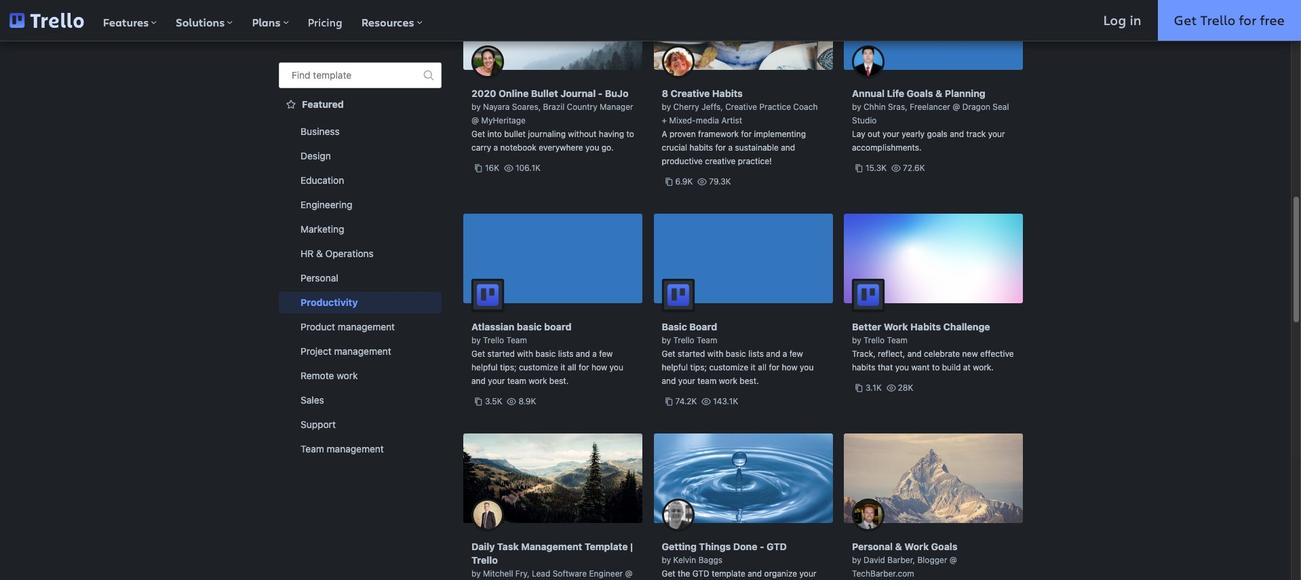 Task type: vqa. For each thing, say whether or not it's contained in the screenshot.
kelvin baggs 'IMAGE'
yes



Task type: locate. For each thing, give the bounding box(es) containing it.
get inside atlassian basic board by trello team get started with basic lists and a few helpful tips; customize it all for how you and your team work best.
[[472, 349, 485, 359]]

get inside 2020 online bullet journal - bujo by nayara soares, brazil country manager @ myheritage get into bullet journaling without having to carry a notebook everywhere you go.
[[472, 129, 485, 139]]

1 vertical spatial &
[[316, 248, 323, 259]]

better
[[852, 321, 882, 333]]

your
[[883, 129, 900, 139], [989, 129, 1006, 139], [488, 376, 505, 386], [679, 376, 696, 386], [800, 569, 817, 579]]

1 vertical spatial management
[[334, 345, 391, 357]]

want
[[912, 362, 930, 373]]

1 started from the left
[[488, 349, 515, 359]]

helpful up 74.2k on the bottom right
[[662, 362, 688, 373]]

1 tips; from the left
[[500, 362, 517, 373]]

1 horizontal spatial template
[[712, 569, 746, 579]]

0 vertical spatial management
[[338, 321, 395, 333]]

work up 143.1k
[[719, 376, 738, 386]]

1 vertical spatial goals
[[932, 541, 958, 552]]

0 horizontal spatial lists
[[558, 349, 574, 359]]

hr & operations
[[301, 248, 374, 259]]

1 horizontal spatial all
[[758, 362, 767, 373]]

habits down track,
[[852, 362, 876, 373]]

effective
[[981, 349, 1014, 359]]

trello team image
[[472, 279, 504, 312]]

work
[[337, 370, 358, 381], [529, 376, 547, 386], [719, 376, 738, 386]]

1 horizontal spatial -
[[760, 541, 765, 552]]

1 with from the left
[[517, 349, 533, 359]]

get inside basic board by trello team get started with basic lists and a few helpful tips; customize it all for how you and your team work best.
[[662, 349, 676, 359]]

crucial
[[662, 143, 688, 153]]

david
[[864, 555, 886, 565]]

marketing link
[[279, 219, 442, 240]]

0 horizontal spatial all
[[568, 362, 577, 373]]

1 team from the left
[[507, 376, 527, 386]]

template down baggs
[[712, 569, 746, 579]]

habits for creative
[[713, 88, 743, 99]]

goals up the blogger on the bottom
[[932, 541, 958, 552]]

find template
[[292, 69, 352, 81]]

0 vertical spatial -
[[598, 88, 603, 99]]

by down basic
[[662, 335, 671, 345]]

2 trello team image from the left
[[852, 279, 885, 312]]

1 horizontal spatial trello team image
[[852, 279, 885, 312]]

tips; inside atlassian basic board by trello team get started with basic lists and a few helpful tips; customize it all for how you and your team work best.
[[500, 362, 517, 373]]

& up freelancer
[[936, 88, 943, 99]]

how inside atlassian basic board by trello team get started with basic lists and a few helpful tips; customize it all for how you and your team work best.
[[592, 362, 608, 373]]

@ inside annual life goals & planning by chhin sras, freelancer @ dragon seal studio lay out your yearly goals and track your accomplishments.
[[953, 102, 961, 112]]

helpful inside atlassian basic board by trello team get started with basic lists and a few helpful tips; customize it all for how you and your team work best.
[[472, 362, 498, 373]]

it
[[561, 362, 566, 373], [751, 362, 756, 373]]

support
[[301, 419, 336, 430]]

1 horizontal spatial habits
[[852, 362, 876, 373]]

2 lists from the left
[[749, 349, 764, 359]]

everywhere
[[539, 143, 583, 153]]

@ inside daily task management template | trello by mitchell fry, lead software engineer @
[[625, 569, 633, 579]]

0 horizontal spatial -
[[598, 88, 603, 99]]

2 started from the left
[[678, 349, 705, 359]]

lay
[[852, 129, 866, 139]]

@ right the engineer
[[625, 569, 633, 579]]

with down board
[[708, 349, 724, 359]]

& for personal & work goals by david barber, blogger @ techbarber.com
[[896, 541, 903, 552]]

1 best. from the left
[[550, 376, 569, 386]]

work up the 8.9k
[[529, 376, 547, 386]]

team inside basic board by trello team get started with basic lists and a few helpful tips; customize it all for how you and your team work best.
[[698, 376, 717, 386]]

0 vertical spatial goals
[[907, 88, 934, 99]]

2 how from the left
[[782, 362, 798, 373]]

1 vertical spatial personal
[[852, 541, 893, 552]]

template inside getting things done - gtd by kelvin baggs get the gtd template and organize your
[[712, 569, 746, 579]]

get trello for free
[[1175, 11, 1285, 29]]

trello down daily
[[472, 554, 498, 566]]

2 with from the left
[[708, 349, 724, 359]]

1 customize from the left
[[519, 362, 558, 373]]

a inside 2020 online bullet journal - bujo by nayara soares, brazil country manager @ myheritage get into bullet journaling without having to carry a notebook everywhere you go.
[[494, 143, 498, 153]]

1 horizontal spatial with
[[708, 349, 724, 359]]

0 horizontal spatial trello team image
[[662, 279, 695, 312]]

@ right the blogger on the bottom
[[950, 555, 958, 565]]

work inside basic board by trello team get started with basic lists and a few helpful tips; customize it all for how you and your team work best.
[[719, 376, 738, 386]]

by up track,
[[852, 335, 862, 345]]

basic
[[662, 321, 687, 333]]

1 horizontal spatial to
[[932, 362, 940, 373]]

get up "carry"
[[472, 129, 485, 139]]

1 horizontal spatial few
[[790, 349, 804, 359]]

@ inside 2020 online bullet journal - bujo by nayara soares, brazil country manager @ myheritage get into bullet journaling without having to carry a notebook everywhere you go.
[[472, 115, 479, 126]]

management for product management
[[338, 321, 395, 333]]

0 horizontal spatial helpful
[[472, 362, 498, 373]]

with inside atlassian basic board by trello team get started with basic lists and a few helpful tips; customize it all for how you and your team work best.
[[517, 349, 533, 359]]

0 horizontal spatial customize
[[519, 362, 558, 373]]

1 horizontal spatial best.
[[740, 376, 759, 386]]

bujo
[[605, 88, 629, 99]]

habits
[[690, 143, 713, 153], [852, 362, 876, 373]]

1 horizontal spatial work
[[529, 376, 547, 386]]

1 horizontal spatial lists
[[749, 349, 764, 359]]

customize up 143.1k
[[710, 362, 749, 373]]

personal for personal & work goals by david barber, blogger @ techbarber.com
[[852, 541, 893, 552]]

with
[[517, 349, 533, 359], [708, 349, 724, 359]]

1 it from the left
[[561, 362, 566, 373]]

management for team management
[[327, 443, 384, 455]]

1 vertical spatial to
[[932, 362, 940, 373]]

kelvin baggs image
[[662, 499, 695, 531]]

team up reflect,
[[887, 335, 908, 345]]

personal up productivity
[[301, 272, 338, 284]]

2 helpful from the left
[[662, 362, 688, 373]]

template
[[585, 541, 628, 552]]

1 vertical spatial template
[[712, 569, 746, 579]]

1 lists from the left
[[558, 349, 574, 359]]

started down board
[[678, 349, 705, 359]]

plans
[[252, 15, 281, 30]]

project
[[301, 345, 332, 357]]

1 vertical spatial -
[[760, 541, 765, 552]]

habits up jeffs, on the right of page
[[713, 88, 743, 99]]

tips; up 74.2k on the bottom right
[[691, 362, 707, 373]]

1 horizontal spatial habits
[[911, 321, 942, 333]]

1 helpful from the left
[[472, 362, 498, 373]]

artist
[[722, 115, 743, 126]]

work inside personal & work goals by david barber, blogger @ techbarber.com
[[905, 541, 929, 552]]

soares,
[[512, 102, 541, 112]]

few inside atlassian basic board by trello team get started with basic lists and a few helpful tips; customize it all for how you and your team work best.
[[599, 349, 613, 359]]

0 horizontal spatial it
[[561, 362, 566, 373]]

work up reflect,
[[884, 321, 909, 333]]

kelvin
[[674, 555, 697, 565]]

1 horizontal spatial &
[[896, 541, 903, 552]]

template
[[313, 69, 352, 81], [712, 569, 746, 579]]

how inside basic board by trello team get started with basic lists and a few helpful tips; customize it all for how you and your team work best.
[[782, 362, 798, 373]]

you inside basic board by trello team get started with basic lists and a few helpful tips; customize it all for how you and your team work best.
[[800, 362, 814, 373]]

@ up "carry"
[[472, 115, 479, 126]]

remote work
[[301, 370, 358, 381]]

0 vertical spatial to
[[627, 129, 634, 139]]

by up studio
[[852, 102, 862, 112]]

you
[[586, 143, 600, 153], [610, 362, 624, 373], [800, 362, 814, 373], [896, 362, 910, 373]]

management down the product management link
[[334, 345, 391, 357]]

it inside basic board by trello team get started with basic lists and a few helpful tips; customize it all for how you and your team work best.
[[751, 362, 756, 373]]

& inside personal & work goals by david barber, blogger @ techbarber.com
[[896, 541, 903, 552]]

1 few from the left
[[599, 349, 613, 359]]

sras,
[[888, 102, 908, 112]]

a inside 8 creative habits by cherry jeffs, creative practice coach + mixed-media artist a proven framework for implementing crucial habits for a sustainable and productive creative practice!
[[729, 143, 733, 153]]

sales link
[[279, 390, 442, 411]]

- inside getting things done - gtd by kelvin baggs get the gtd template and organize your
[[760, 541, 765, 552]]

2 vertical spatial management
[[327, 443, 384, 455]]

creative up cherry
[[671, 88, 710, 99]]

creative
[[705, 156, 736, 166]]

basic inside basic board by trello team get started with basic lists and a few helpful tips; customize it all for how you and your team work best.
[[726, 349, 746, 359]]

get right in
[[1175, 11, 1198, 29]]

1 horizontal spatial started
[[678, 349, 705, 359]]

trello down basic
[[674, 335, 695, 345]]

team up 143.1k
[[698, 376, 717, 386]]

customize
[[519, 362, 558, 373], [710, 362, 749, 373]]

personal link
[[279, 267, 442, 289]]

your up 74.2k on the bottom right
[[679, 376, 696, 386]]

to inside 2020 online bullet journal - bujo by nayara soares, brazil country manager @ myheritage get into bullet journaling without having to carry a notebook everywhere you go.
[[627, 129, 634, 139]]

productivity link
[[279, 292, 442, 314]]

to right having
[[627, 129, 634, 139]]

0 vertical spatial personal
[[301, 272, 338, 284]]

sales
[[301, 394, 324, 406]]

best. inside atlassian basic board by trello team get started with basic lists and a few helpful tips; customize it all for how you and your team work best.
[[550, 376, 569, 386]]

& right hr in the top left of the page
[[316, 248, 323, 259]]

1 vertical spatial habits
[[911, 321, 942, 333]]

0 horizontal spatial how
[[592, 362, 608, 373]]

annual
[[852, 88, 885, 99]]

customize up the 8.9k
[[519, 362, 558, 373]]

gtd up organize
[[767, 541, 787, 552]]

trello team image up basic
[[662, 279, 695, 312]]

- right done in the bottom of the page
[[760, 541, 765, 552]]

0 horizontal spatial few
[[599, 349, 613, 359]]

task
[[497, 541, 519, 552]]

0 horizontal spatial started
[[488, 349, 515, 359]]

0 horizontal spatial &
[[316, 248, 323, 259]]

1 horizontal spatial it
[[751, 362, 756, 373]]

1 horizontal spatial team
[[698, 376, 717, 386]]

fry,
[[516, 569, 530, 579]]

management down support link
[[327, 443, 384, 455]]

1 all from the left
[[568, 362, 577, 373]]

cherry jeffs, creative practice coach + mixed-media artist image
[[662, 45, 695, 78]]

all inside atlassian basic board by trello team get started with basic lists and a few helpful tips; customize it all for how you and your team work best.
[[568, 362, 577, 373]]

personal inside personal & work goals by david barber, blogger @ techbarber.com
[[852, 541, 893, 552]]

0 horizontal spatial to
[[627, 129, 634, 139]]

habits up celebrate
[[911, 321, 942, 333]]

get inside getting things done - gtd by kelvin baggs get the gtd template and organize your
[[662, 569, 676, 579]]

by inside annual life goals & planning by chhin sras, freelancer @ dragon seal studio lay out your yearly goals and track your accomplishments.
[[852, 102, 862, 112]]

team inside atlassian basic board by trello team get started with basic lists and a few helpful tips; customize it all for how you and your team work best.
[[507, 376, 527, 386]]

by left kelvin
[[662, 555, 671, 565]]

get down basic
[[662, 349, 676, 359]]

resources button
[[352, 0, 432, 41]]

@ down planning
[[953, 102, 961, 112]]

team down board
[[697, 335, 718, 345]]

0 horizontal spatial tips;
[[500, 362, 517, 373]]

trello image
[[10, 13, 84, 28], [10, 13, 84, 28]]

0 vertical spatial gtd
[[767, 541, 787, 552]]

remote work link
[[279, 365, 442, 387]]

tips; inside basic board by trello team get started with basic lists and a few helpful tips; customize it all for how you and your team work best.
[[691, 362, 707, 373]]

0 horizontal spatial with
[[517, 349, 533, 359]]

1 how from the left
[[592, 362, 608, 373]]

gtd
[[767, 541, 787, 552], [693, 569, 710, 579]]

by down 2020
[[472, 102, 481, 112]]

basic down board
[[536, 349, 556, 359]]

support link
[[279, 414, 442, 436]]

with up the 8.9k
[[517, 349, 533, 359]]

2 few from the left
[[790, 349, 804, 359]]

by inside better work habits challenge by trello team track, reflect, and celebrate new effective habits that you want to build at work.
[[852, 335, 862, 345]]

1 horizontal spatial tips;
[[691, 362, 707, 373]]

dragon
[[963, 102, 991, 112]]

& for hr & operations
[[316, 248, 323, 259]]

1 vertical spatial habits
[[852, 362, 876, 373]]

74.2k
[[676, 396, 697, 407]]

1 horizontal spatial how
[[782, 362, 798, 373]]

started down atlassian
[[488, 349, 515, 359]]

0 horizontal spatial template
[[313, 69, 352, 81]]

0 vertical spatial habits
[[713, 88, 743, 99]]

management down productivity link
[[338, 321, 395, 333]]

get
[[1175, 11, 1198, 29], [472, 129, 485, 139], [472, 349, 485, 359], [662, 349, 676, 359], [662, 569, 676, 579]]

trello left free
[[1201, 11, 1236, 29]]

team up the 8.9k
[[507, 376, 527, 386]]

personal up david
[[852, 541, 893, 552]]

goals inside personal & work goals by david barber, blogger @ techbarber.com
[[932, 541, 958, 552]]

tips; up 3.5k
[[500, 362, 517, 373]]

project management
[[301, 345, 391, 357]]

@ inside personal & work goals by david barber, blogger @ techbarber.com
[[950, 555, 958, 565]]

chhin sras, freelancer @ dragon seal studio image
[[852, 45, 885, 78]]

your inside basic board by trello team get started with basic lists and a few helpful tips; customize it all for how you and your team work best.
[[679, 376, 696, 386]]

work inside atlassian basic board by trello team get started with basic lists and a few helpful tips; customize it all for how you and your team work best.
[[529, 376, 547, 386]]

barber,
[[888, 555, 916, 565]]

online
[[499, 88, 529, 99]]

annual life goals & planning by chhin sras, freelancer @ dragon seal studio lay out your yearly goals and track your accomplishments.
[[852, 88, 1010, 153]]

1 horizontal spatial personal
[[852, 541, 893, 552]]

trello team image for basic
[[662, 279, 695, 312]]

by down atlassian
[[472, 335, 481, 345]]

+
[[662, 115, 667, 126]]

2 customize from the left
[[710, 362, 749, 373]]

1 horizontal spatial helpful
[[662, 362, 688, 373]]

lists inside basic board by trello team get started with basic lists and a few helpful tips; customize it all for how you and your team work best.
[[749, 349, 764, 359]]

featured link
[[279, 94, 442, 115]]

0 horizontal spatial team
[[507, 376, 527, 386]]

16k
[[485, 163, 500, 173]]

habits inside better work habits challenge by trello team track, reflect, and celebrate new effective habits that you want to build at work.
[[911, 321, 942, 333]]

habits inside 8 creative habits by cherry jeffs, creative practice coach + mixed-media artist a proven framework for implementing crucial habits for a sustainable and productive creative practice!
[[690, 143, 713, 153]]

0 vertical spatial template
[[313, 69, 352, 81]]

0 vertical spatial habits
[[690, 143, 713, 153]]

started inside basic board by trello team get started with basic lists and a few helpful tips; customize it all for how you and your team work best.
[[678, 349, 705, 359]]

all inside basic board by trello team get started with basic lists and a few helpful tips; customize it all for how you and your team work best.
[[758, 362, 767, 373]]

helpful up 3.5k
[[472, 362, 498, 373]]

2 tips; from the left
[[691, 362, 707, 373]]

2 team from the left
[[698, 376, 717, 386]]

practice
[[760, 102, 791, 112]]

by inside 8 creative habits by cherry jeffs, creative practice coach + mixed-media artist a proven framework for implementing crucial habits for a sustainable and productive creative practice!
[[662, 102, 671, 112]]

by left david
[[852, 555, 862, 565]]

to down celebrate
[[932, 362, 940, 373]]

work down project management
[[337, 370, 358, 381]]

all
[[568, 362, 577, 373], [758, 362, 767, 373]]

0 vertical spatial creative
[[671, 88, 710, 99]]

baggs
[[699, 555, 723, 565]]

trello down atlassian
[[483, 335, 504, 345]]

habits inside 8 creative habits by cherry jeffs, creative practice coach + mixed-media artist a proven framework for implementing crucial habits for a sustainable and productive creative practice!
[[713, 88, 743, 99]]

by inside 2020 online bullet journal - bujo by nayara soares, brazil country manager @ myheritage get into bullet journaling without having to carry a notebook everywhere you go.
[[472, 102, 481, 112]]

0 horizontal spatial habits
[[690, 143, 713, 153]]

lead
[[532, 569, 551, 579]]

0 vertical spatial work
[[884, 321, 909, 333]]

1 vertical spatial work
[[905, 541, 929, 552]]

2 best. from the left
[[740, 376, 759, 386]]

goals
[[907, 88, 934, 99], [932, 541, 958, 552]]

organize
[[765, 569, 798, 579]]

by down '8'
[[662, 102, 671, 112]]

blogger
[[918, 555, 948, 565]]

work
[[884, 321, 909, 333], [905, 541, 929, 552]]

2 all from the left
[[758, 362, 767, 373]]

0 horizontal spatial best.
[[550, 376, 569, 386]]

habits inside better work habits challenge by trello team track, reflect, and celebrate new effective habits that you want to build at work.
[[852, 362, 876, 373]]

2020 online bullet journal - bujo by nayara soares, brazil country manager @ myheritage get into bullet journaling without having to carry a notebook everywhere you go.
[[472, 88, 634, 153]]

& up the barber,
[[896, 541, 903, 552]]

0 horizontal spatial gtd
[[693, 569, 710, 579]]

goals up freelancer
[[907, 88, 934, 99]]

studio
[[852, 115, 877, 126]]

2 horizontal spatial &
[[936, 88, 943, 99]]

get left the
[[662, 569, 676, 579]]

0 vertical spatial &
[[936, 88, 943, 99]]

your up 3.5k
[[488, 376, 505, 386]]

get down atlassian
[[472, 349, 485, 359]]

template up featured
[[313, 69, 352, 81]]

management for project management
[[334, 345, 391, 357]]

habits down framework
[[690, 143, 713, 153]]

1 trello team image from the left
[[662, 279, 695, 312]]

& inside hr & operations link
[[316, 248, 323, 259]]

remote
[[301, 370, 334, 381]]

trello down 'better'
[[864, 335, 885, 345]]

your inside getting things done - gtd by kelvin baggs get the gtd template and organize your
[[800, 569, 817, 579]]

basic up 143.1k
[[726, 349, 746, 359]]

your right organize
[[800, 569, 817, 579]]

team down atlassian
[[507, 335, 527, 345]]

1 horizontal spatial creative
[[726, 102, 757, 112]]

go.
[[602, 143, 614, 153]]

trello team image
[[662, 279, 695, 312], [852, 279, 885, 312]]

|
[[630, 541, 633, 552]]

2 it from the left
[[751, 362, 756, 373]]

0 horizontal spatial habits
[[713, 88, 743, 99]]

0 horizontal spatial personal
[[301, 272, 338, 284]]

by
[[472, 102, 481, 112], [662, 102, 671, 112], [852, 102, 862, 112], [472, 335, 481, 345], [662, 335, 671, 345], [852, 335, 862, 345], [662, 555, 671, 565], [852, 555, 862, 565], [472, 569, 481, 579]]

creative up artist
[[726, 102, 757, 112]]

management
[[521, 541, 582, 552]]

gtd down baggs
[[693, 569, 710, 579]]

solutions button
[[167, 0, 243, 41]]

work up the barber,
[[905, 541, 929, 552]]

trello team image up 'better'
[[852, 279, 885, 312]]

pricing link
[[298, 0, 352, 41]]

by left mitchell
[[472, 569, 481, 579]]

trello inside atlassian basic board by trello team get started with basic lists and a few helpful tips; customize it all for how you and your team work best.
[[483, 335, 504, 345]]

team down support
[[301, 443, 324, 455]]

2 horizontal spatial work
[[719, 376, 738, 386]]

2 vertical spatial &
[[896, 541, 903, 552]]

goals inside annual life goals & planning by chhin sras, freelancer @ dragon seal studio lay out your yearly goals and track your accomplishments.
[[907, 88, 934, 99]]

for
[[1240, 11, 1257, 29], [741, 129, 752, 139], [716, 143, 726, 153], [579, 362, 590, 373], [769, 362, 780, 373]]

helpful
[[472, 362, 498, 373], [662, 362, 688, 373]]

- left bujo
[[598, 88, 603, 99]]

1 horizontal spatial customize
[[710, 362, 749, 373]]



Task type: describe. For each thing, give the bounding box(es) containing it.
log in link
[[1088, 0, 1158, 41]]

daily task management template | trello by mitchell fry, lead software engineer @
[[472, 541, 633, 580]]

team inside better work habits challenge by trello team track, reflect, and celebrate new effective habits that you want to build at work.
[[887, 335, 908, 345]]

that
[[878, 362, 893, 373]]

1 vertical spatial creative
[[726, 102, 757, 112]]

yearly
[[902, 129, 925, 139]]

by inside daily task management template | trello by mitchell fry, lead software engineer @
[[472, 569, 481, 579]]

media
[[696, 115, 719, 126]]

myheritage
[[481, 115, 526, 126]]

- inside 2020 online bullet journal - bujo by nayara soares, brazil country manager @ myheritage get into bullet journaling without having to carry a notebook everywhere you go.
[[598, 88, 603, 99]]

trello inside daily task management template | trello by mitchell fry, lead software engineer @
[[472, 554, 498, 566]]

1 horizontal spatial gtd
[[767, 541, 787, 552]]

by inside personal & work goals by david barber, blogger @ techbarber.com
[[852, 555, 862, 565]]

few inside basic board by trello team get started with basic lists and a few helpful tips; customize it all for how you and your team work best.
[[790, 349, 804, 359]]

bullet
[[504, 129, 526, 139]]

8 creative habits by cherry jeffs, creative practice coach + mixed-media artist a proven framework for implementing crucial habits for a sustainable and productive creative practice!
[[662, 88, 818, 166]]

brazil
[[543, 102, 565, 112]]

getting things done - gtd by kelvin baggs get the gtd template and organize your
[[662, 541, 817, 580]]

by inside getting things done - gtd by kelvin baggs get the gtd template and organize your
[[662, 555, 671, 565]]

mitchell fry, lead software engineer @ oliver wyman digital image
[[472, 499, 504, 531]]

& inside annual life goals & planning by chhin sras, freelancer @ dragon seal studio lay out your yearly goals and track your accomplishments.
[[936, 88, 943, 99]]

for inside basic board by trello team get started with basic lists and a few helpful tips; customize it all for how you and your team work best.
[[769, 362, 780, 373]]

plans button
[[243, 0, 298, 41]]

28k
[[898, 383, 914, 393]]

mitchell
[[483, 569, 513, 579]]

and inside getting things done - gtd by kelvin baggs get the gtd template and organize your
[[748, 569, 762, 579]]

proven
[[670, 129, 696, 139]]

planning
[[945, 88, 986, 99]]

resources
[[362, 15, 414, 30]]

bullet
[[531, 88, 558, 99]]

and inside 8 creative habits by cherry jeffs, creative practice coach + mixed-media artist a proven framework for implementing crucial habits for a sustainable and productive creative practice!
[[781, 143, 796, 153]]

and inside annual life goals & planning by chhin sras, freelancer @ dragon seal studio lay out your yearly goals and track your accomplishments.
[[950, 129, 965, 139]]

basic left board
[[517, 321, 542, 333]]

freelancer
[[910, 102, 951, 112]]

personal for personal
[[301, 272, 338, 284]]

practice!
[[738, 156, 772, 166]]

challenge
[[944, 321, 991, 333]]

country
[[567, 102, 598, 112]]

david barber, blogger @ techbarber.com image
[[852, 499, 885, 531]]

trello team image for better
[[852, 279, 885, 312]]

design
[[301, 150, 331, 162]]

design link
[[279, 145, 442, 167]]

customize inside atlassian basic board by trello team get started with basic lists and a few helpful tips; customize it all for how you and your team work best.
[[519, 362, 558, 373]]

features
[[103, 15, 149, 30]]

framework
[[698, 129, 739, 139]]

best. inside basic board by trello team get started with basic lists and a few helpful tips; customize it all for how you and your team work best.
[[740, 376, 759, 386]]

log
[[1104, 11, 1127, 29]]

2020
[[472, 88, 497, 99]]

atlassian
[[472, 321, 515, 333]]

a
[[662, 129, 668, 139]]

1 vertical spatial gtd
[[693, 569, 710, 579]]

done
[[734, 541, 758, 552]]

sustainable
[[735, 143, 779, 153]]

habits for work
[[911, 321, 942, 333]]

at
[[964, 362, 971, 373]]

work.
[[973, 362, 994, 373]]

to inside better work habits challenge by trello team track, reflect, and celebrate new effective habits that you want to build at work.
[[932, 362, 940, 373]]

log in
[[1104, 11, 1142, 29]]

in
[[1130, 11, 1142, 29]]

and inside better work habits challenge by trello team track, reflect, and celebrate new effective habits that you want to build at work.
[[908, 349, 922, 359]]

team inside basic board by trello team get started with basic lists and a few helpful tips; customize it all for how you and your team work best.
[[697, 335, 718, 345]]

productive
[[662, 156, 703, 166]]

better work habits challenge by trello team track, reflect, and celebrate new effective habits that you want to build at work.
[[852, 321, 1014, 373]]

you inside atlassian basic board by trello team get started with basic lists and a few helpful tips; customize it all for how you and your team work best.
[[610, 362, 624, 373]]

nayara soares, brazil country manager @ myheritage image
[[472, 45, 504, 78]]

for inside atlassian basic board by trello team get started with basic lists and a few helpful tips; customize it all for how you and your team work best.
[[579, 362, 590, 373]]

you inside better work habits challenge by trello team track, reflect, and celebrate new effective habits that you want to build at work.
[[896, 362, 910, 373]]

product management
[[301, 321, 395, 333]]

15.3k
[[866, 163, 887, 173]]

0 horizontal spatial work
[[337, 370, 358, 381]]

journal
[[561, 88, 596, 99]]

template inside field
[[313, 69, 352, 81]]

board
[[690, 321, 718, 333]]

it inside atlassian basic board by trello team get started with basic lists and a few helpful tips; customize it all for how you and your team work best.
[[561, 362, 566, 373]]

getting
[[662, 541, 697, 552]]

you inside 2020 online bullet journal - bujo by nayara soares, brazil country manager @ myheritage get into bullet journaling without having to carry a notebook everywhere you go.
[[586, 143, 600, 153]]

pricing
[[308, 15, 343, 29]]

by inside atlassian basic board by trello team get started with basic lists and a few helpful tips; customize it all for how you and your team work best.
[[472, 335, 481, 345]]

accomplishments.
[[852, 143, 922, 153]]

8
[[662, 88, 669, 99]]

build
[[942, 362, 961, 373]]

helpful inside basic board by trello team get started with basic lists and a few helpful tips; customize it all for how you and your team work best.
[[662, 362, 688, 373]]

engineer
[[589, 569, 623, 579]]

jeffs,
[[702, 102, 723, 112]]

with inside basic board by trello team get started with basic lists and a few helpful tips; customize it all for how you and your team work best.
[[708, 349, 724, 359]]

engineering
[[301, 199, 353, 210]]

your right the track
[[989, 129, 1006, 139]]

mixed-
[[669, 115, 696, 126]]

productivity
[[301, 297, 358, 308]]

marketing
[[301, 223, 344, 235]]

featured
[[302, 98, 344, 110]]

track
[[967, 129, 986, 139]]

project management link
[[279, 341, 442, 362]]

education
[[301, 174, 344, 186]]

team management link
[[279, 438, 442, 460]]

trello inside better work habits challenge by trello team track, reflect, and celebrate new effective habits that you want to build at work.
[[864, 335, 885, 345]]

6.9k
[[676, 176, 693, 187]]

106.1k
[[516, 163, 541, 173]]

72.6k
[[903, 163, 925, 173]]

a inside basic board by trello team get started with basic lists and a few helpful tips; customize it all for how you and your team work best.
[[783, 349, 788, 359]]

customize inside basic board by trello team get started with basic lists and a few helpful tips; customize it all for how you and your team work best.
[[710, 362, 749, 373]]

new
[[963, 349, 979, 359]]

team inside atlassian basic board by trello team get started with basic lists and a few helpful tips; customize it all for how you and your team work best.
[[507, 335, 527, 345]]

engineering link
[[279, 194, 442, 216]]

started inside atlassian basic board by trello team get started with basic lists and a few helpful tips; customize it all for how you and your team work best.
[[488, 349, 515, 359]]

education link
[[279, 170, 442, 191]]

8.9k
[[519, 396, 536, 407]]

your inside atlassian basic board by trello team get started with basic lists and a few helpful tips; customize it all for how you and your team work best.
[[488, 376, 505, 386]]

manager
[[600, 102, 634, 112]]

a inside atlassian basic board by trello team get started with basic lists and a few helpful tips; customize it all for how you and your team work best.
[[593, 349, 597, 359]]

trello inside basic board by trello team get started with basic lists and a few helpful tips; customize it all for how you and your team work best.
[[674, 335, 695, 345]]

solutions
[[176, 15, 225, 30]]

free
[[1261, 11, 1285, 29]]

board
[[544, 321, 572, 333]]

business
[[301, 126, 340, 137]]

3.1k
[[866, 383, 882, 393]]

lists inside atlassian basic board by trello team get started with basic lists and a few helpful tips; customize it all for how you and your team work best.
[[558, 349, 574, 359]]

work inside better work habits challenge by trello team track, reflect, and celebrate new effective habits that you want to build at work.
[[884, 321, 909, 333]]

journaling
[[528, 129, 566, 139]]

track,
[[852, 349, 876, 359]]

basic board by trello team get started with basic lists and a few helpful tips; customize it all for how you and your team work best.
[[662, 321, 814, 386]]

Find template field
[[279, 62, 442, 88]]

0 horizontal spatial creative
[[671, 88, 710, 99]]

your up the "accomplishments."
[[883, 129, 900, 139]]

hr & operations link
[[279, 243, 442, 265]]

coach
[[794, 102, 818, 112]]

seal
[[993, 102, 1010, 112]]

implementing
[[754, 129, 806, 139]]

by inside basic board by trello team get started with basic lists and a few helpful tips; customize it all for how you and your team work best.
[[662, 335, 671, 345]]

team management
[[301, 443, 384, 455]]



